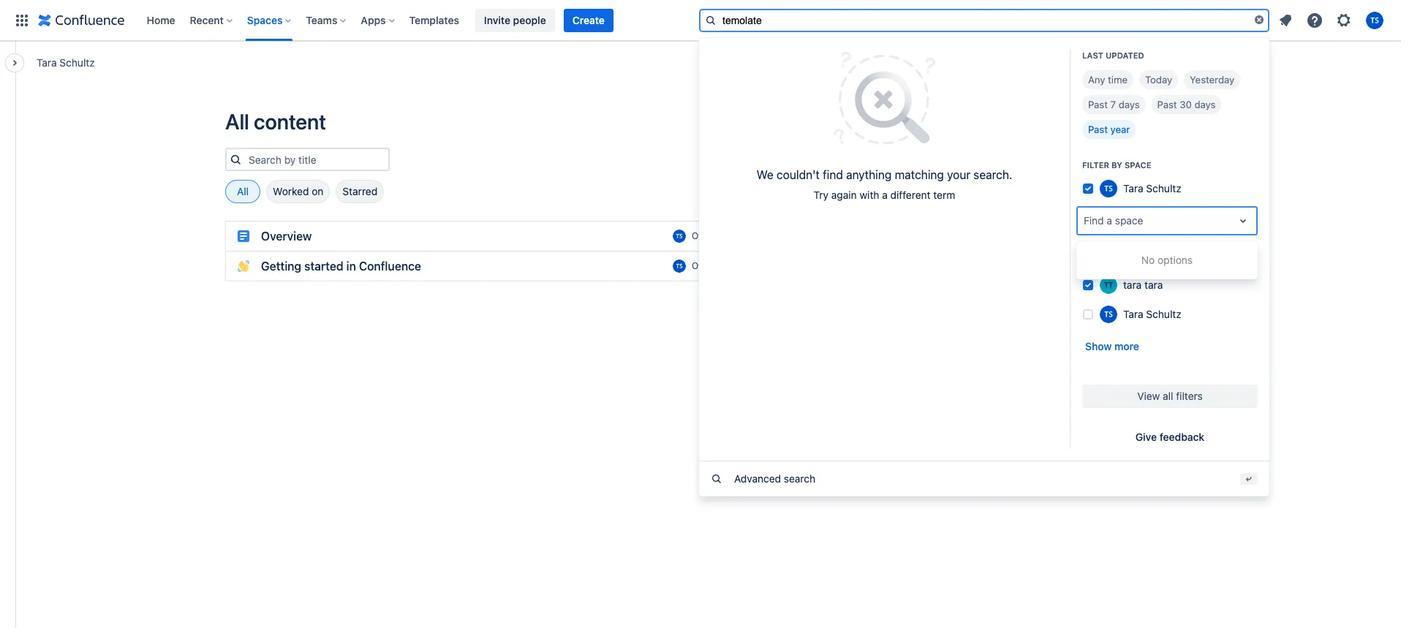 Task type: describe. For each thing, give the bounding box(es) containing it.
contributor
[[1125, 256, 1185, 266]]

year
[[1111, 123, 1131, 135]]

with
[[860, 188, 880, 201]]

starred
[[343, 185, 378, 198]]

owned by for overview
[[692, 231, 736, 242]]

on
[[312, 185, 324, 198]]

anything
[[847, 168, 892, 181]]

teams button
[[302, 8, 352, 32]]

search image
[[705, 14, 717, 26]]

view all filters
[[1138, 390, 1203, 402]]

last updated option group
[[1083, 70, 1258, 139]]

0 vertical spatial tara schultz
[[37, 56, 95, 68]]

tara schultz link
[[37, 55, 95, 70]]

past 30 days
[[1158, 98, 1216, 110]]

all button
[[225, 180, 260, 203]]

templates link
[[405, 8, 464, 32]]

help icon image
[[1307, 11, 1324, 29]]

yesterday
[[1190, 74, 1235, 85]]

days for past 7 days
[[1119, 98, 1140, 110]]

worked on button
[[266, 180, 330, 203]]

any time
[[1089, 74, 1128, 85]]

clear search session image
[[1254, 14, 1266, 25]]

find a space
[[1084, 214, 1144, 226]]

find
[[823, 168, 843, 181]]

show
[[1086, 340, 1112, 352]]

all
[[1163, 390, 1174, 402]]

past for past 7 days
[[1089, 98, 1108, 110]]

space for find a space
[[1116, 214, 1144, 226]]

30
[[1180, 98, 1192, 110]]

time
[[1108, 74, 1128, 85]]

create
[[573, 14, 605, 26]]

1 vertical spatial tara schultz
[[1124, 182, 1182, 194]]

space for filter by space
[[1125, 160, 1152, 169]]

give
[[1136, 431, 1157, 443]]

today
[[1146, 74, 1173, 85]]

advanced search link
[[699, 461, 1270, 496]]

tara tara
[[1124, 278, 1164, 291]]

page image
[[238, 230, 249, 242]]

Search Confluence field
[[699, 8, 1270, 32]]

2 vertical spatial tara schultz
[[1124, 308, 1182, 320]]

show more button
[[1077, 335, 1149, 358]]

filter for tara schultz
[[1083, 160, 1110, 169]]

give feedback
[[1136, 431, 1205, 443]]

today button
[[1140, 70, 1179, 89]]

owned by for getting started in confluence
[[692, 261, 736, 272]]

list image
[[1153, 150, 1171, 167]]

advanced search
[[735, 472, 816, 485]]

different
[[891, 188, 931, 201]]

past for past year
[[1089, 123, 1108, 135]]

spaces button
[[243, 8, 297, 32]]

options
[[1158, 254, 1193, 266]]

notification icon image
[[1277, 11, 1295, 29]]

overview
[[261, 230, 312, 243]]

advanced
[[735, 472, 781, 485]]

invite people button
[[475, 8, 555, 32]]

your profile and preferences image
[[1367, 11, 1384, 29]]

1 vertical spatial tara
[[1124, 182, 1144, 194]]

try
[[814, 188, 829, 201]]

starred button
[[336, 180, 384, 203]]

recent
[[190, 14, 224, 26]]

profile picture image for overview
[[673, 230, 686, 243]]

confluence
[[359, 260, 421, 273]]

again
[[832, 188, 857, 201]]

appswitcher icon image
[[13, 11, 31, 29]]

past 30 days button
[[1152, 95, 1222, 114]]

past for past 30 days
[[1158, 98, 1178, 110]]

getting
[[261, 260, 302, 273]]

past year
[[1089, 123, 1131, 135]]

filter by contributor
[[1083, 256, 1185, 266]]

we
[[757, 168, 774, 181]]

worked on
[[273, 185, 324, 198]]

content
[[254, 109, 326, 134]]

past 7 days button
[[1083, 95, 1146, 114]]

global element
[[9, 0, 1121, 41]]

people
[[513, 14, 546, 26]]

couldn't
[[777, 168, 820, 181]]

we couldn't find anything matching your search. try again with a different term
[[757, 168, 1013, 201]]

teams
[[306, 14, 338, 26]]

any
[[1089, 74, 1106, 85]]



Task type: vqa. For each thing, say whether or not it's contained in the screenshot.
Slack Integrate Slack with your Atlassian products at left
no



Task type: locate. For each thing, give the bounding box(es) containing it.
0 vertical spatial profile picture image
[[673, 230, 686, 243]]

owned for overview
[[692, 231, 721, 242]]

schultz
[[60, 56, 95, 68], [1147, 182, 1182, 194], [1147, 308, 1182, 320]]

2 tara from the left
[[1145, 278, 1164, 291]]

getting started in confluence
[[261, 260, 421, 273]]

past left 7
[[1089, 98, 1108, 110]]

more
[[1115, 340, 1140, 352]]

0 horizontal spatial tara
[[1124, 278, 1142, 291]]

2 filter from the top
[[1083, 256, 1110, 266]]

0 horizontal spatial days
[[1119, 98, 1140, 110]]

a
[[883, 188, 888, 201], [1107, 214, 1113, 226]]

1 vertical spatial owned by
[[692, 261, 736, 272]]

1 vertical spatial all
[[237, 185, 249, 198]]

all inside all button
[[237, 185, 249, 198]]

schultz down tara tara
[[1147, 308, 1182, 320]]

apps
[[361, 14, 386, 26]]

days for past 30 days
[[1195, 98, 1216, 110]]

0 vertical spatial space
[[1125, 160, 1152, 169]]

tara schultz
[[37, 56, 95, 68], [1124, 182, 1182, 194], [1124, 308, 1182, 320]]

filter down past year
[[1083, 160, 1110, 169]]

Search by title field
[[244, 149, 388, 170]]

templates
[[409, 14, 459, 26]]

all
[[225, 109, 249, 134], [237, 185, 249, 198]]

2 vertical spatial schultz
[[1147, 308, 1182, 320]]

1 vertical spatial a
[[1107, 214, 1113, 226]]

2 vertical spatial tara
[[1124, 308, 1144, 320]]

0 vertical spatial schultz
[[60, 56, 95, 68]]

advanced search image
[[711, 473, 723, 485]]

0 vertical spatial owned by
[[692, 231, 736, 242]]

tara down 'filter by space'
[[1124, 182, 1144, 194]]

a right find
[[1107, 214, 1113, 226]]

any time button
[[1083, 70, 1134, 89]]

1 vertical spatial schultz
[[1147, 182, 1182, 194]]

in
[[347, 260, 356, 273]]

view
[[1138, 390, 1161, 402]]

past left year
[[1089, 123, 1108, 135]]

:wave: image
[[238, 260, 249, 272]]

schultz right the expand sidebar icon on the left top
[[60, 56, 95, 68]]

0 vertical spatial owned
[[692, 231, 721, 242]]

all for all
[[237, 185, 249, 198]]

1 horizontal spatial open image
[[1235, 212, 1253, 229]]

apps button
[[357, 8, 401, 32]]

expand sidebar image
[[0, 48, 32, 78]]

tara
[[1124, 278, 1142, 291], [1145, 278, 1164, 291]]

tara
[[37, 56, 57, 68], [1124, 182, 1144, 194], [1124, 308, 1144, 320]]

last
[[1083, 50, 1104, 60]]

tara down filter by contributor
[[1124, 278, 1142, 291]]

7
[[1111, 98, 1117, 110]]

tara right the expand sidebar icon on the left top
[[37, 56, 57, 68]]

updated
[[1106, 50, 1145, 60]]

2 owned by from the top
[[692, 261, 736, 272]]

past year button
[[1083, 120, 1136, 139]]

tara schultz right the expand sidebar icon on the left top
[[37, 56, 95, 68]]

1 vertical spatial filter
[[1083, 256, 1110, 266]]

give feedback button
[[1127, 425, 1214, 449]]

view all filters link
[[1083, 384, 1258, 408]]

confluence image
[[38, 11, 125, 29], [38, 11, 125, 29]]

a inside we couldn't find anything matching your search. try again with a different term
[[883, 188, 888, 201]]

filter
[[1083, 160, 1110, 169], [1083, 256, 1110, 266]]

0 vertical spatial tara
[[37, 56, 57, 68]]

past inside past 7 days button
[[1089, 98, 1108, 110]]

1 owned from the top
[[692, 231, 721, 242]]

0 vertical spatial a
[[883, 188, 888, 201]]

1 vertical spatial profile picture image
[[673, 260, 686, 273]]

all up page image
[[237, 185, 249, 198]]

cards image
[[1133, 150, 1150, 167]]

home
[[147, 14, 175, 26]]

1 vertical spatial space
[[1116, 214, 1144, 226]]

we couldn't find anything matching your search. banner
[[0, 0, 1402, 496]]

profile picture image for getting started in confluence
[[673, 260, 686, 273]]

1 owned by from the top
[[692, 231, 736, 242]]

1 horizontal spatial days
[[1195, 98, 1216, 110]]

worked
[[273, 185, 309, 198]]

home link
[[142, 8, 180, 32]]

past 7 days
[[1089, 98, 1140, 110]]

find
[[1084, 214, 1104, 226]]

filter by space
[[1083, 160, 1152, 169]]

all for all content
[[225, 109, 249, 134]]

0 vertical spatial all
[[225, 109, 249, 134]]

show more
[[1086, 340, 1140, 352]]

0 vertical spatial filter
[[1083, 160, 1110, 169]]

feedback
[[1160, 431, 1205, 443]]

spaces
[[247, 14, 283, 26]]

1 vertical spatial owned
[[692, 261, 721, 272]]

all content
[[225, 109, 326, 134]]

1 horizontal spatial tara
[[1145, 278, 1164, 291]]

past inside past year button
[[1089, 123, 1108, 135]]

past
[[1089, 98, 1108, 110], [1158, 98, 1178, 110], [1089, 123, 1108, 135]]

days right 30
[[1195, 98, 1216, 110]]

matching
[[895, 168, 944, 181]]

invite
[[484, 14, 511, 26]]

owned by
[[692, 231, 736, 242], [692, 261, 736, 272]]

1 filter from the top
[[1083, 160, 1110, 169]]

tara down the contributor
[[1145, 278, 1164, 291]]

None text field
[[1084, 213, 1087, 228]]

profile picture image
[[673, 230, 686, 243], [673, 260, 686, 273]]

owned for getting started in confluence
[[692, 261, 721, 272]]

no
[[1142, 254, 1155, 266]]

2 days from the left
[[1195, 98, 1216, 110]]

days right 7
[[1119, 98, 1140, 110]]

1 days from the left
[[1119, 98, 1140, 110]]

settings icon image
[[1336, 11, 1353, 29]]

0 horizontal spatial open image
[[1097, 151, 1115, 168]]

2 owned from the top
[[692, 261, 721, 272]]

invite people
[[484, 14, 546, 26]]

no options
[[1142, 254, 1193, 266]]

tara schultz down list image
[[1124, 182, 1182, 194]]

owned
[[692, 231, 721, 242], [692, 261, 721, 272]]

filter down find
[[1083, 256, 1110, 266]]

1 profile picture image from the top
[[673, 230, 686, 243]]

a right with
[[883, 188, 888, 201]]

:wave: image
[[238, 260, 249, 272]]

tara schultz down tara tara
[[1124, 308, 1182, 320]]

1 vertical spatial open image
[[1235, 212, 1253, 229]]

search.
[[974, 168, 1013, 181]]

by
[[1112, 160, 1123, 169], [724, 231, 734, 242], [1112, 256, 1123, 266], [724, 261, 734, 272]]

all left content
[[225, 109, 249, 134]]

open image
[[1097, 151, 1115, 168], [1235, 212, 1253, 229]]

search no results image
[[834, 49, 936, 146]]

past left 30
[[1158, 98, 1178, 110]]

space left list image
[[1125, 160, 1152, 169]]

none text field inside "we couldn't find anything matching your search." banner
[[1084, 213, 1087, 228]]

yesterday button
[[1185, 70, 1241, 89]]

past inside the 'past 30 days' button
[[1158, 98, 1178, 110]]

space right find
[[1116, 214, 1144, 226]]

filter for tara tara
[[1083, 256, 1110, 266]]

term
[[934, 188, 956, 201]]

0 vertical spatial open image
[[1097, 151, 1115, 168]]

schultz down list image
[[1147, 182, 1182, 194]]

search
[[784, 472, 816, 485]]

1 horizontal spatial a
[[1107, 214, 1113, 226]]

last updated
[[1083, 50, 1145, 60]]

1 tara from the left
[[1124, 278, 1142, 291]]

space
[[1125, 160, 1152, 169], [1116, 214, 1144, 226]]

0 horizontal spatial a
[[883, 188, 888, 201]]

your
[[948, 168, 971, 181]]

filters
[[1177, 390, 1203, 402]]

recent button
[[186, 8, 238, 32]]

started
[[304, 260, 344, 273]]

tara down tara tara
[[1124, 308, 1144, 320]]

create link
[[564, 8, 614, 32]]

2 profile picture image from the top
[[673, 260, 686, 273]]



